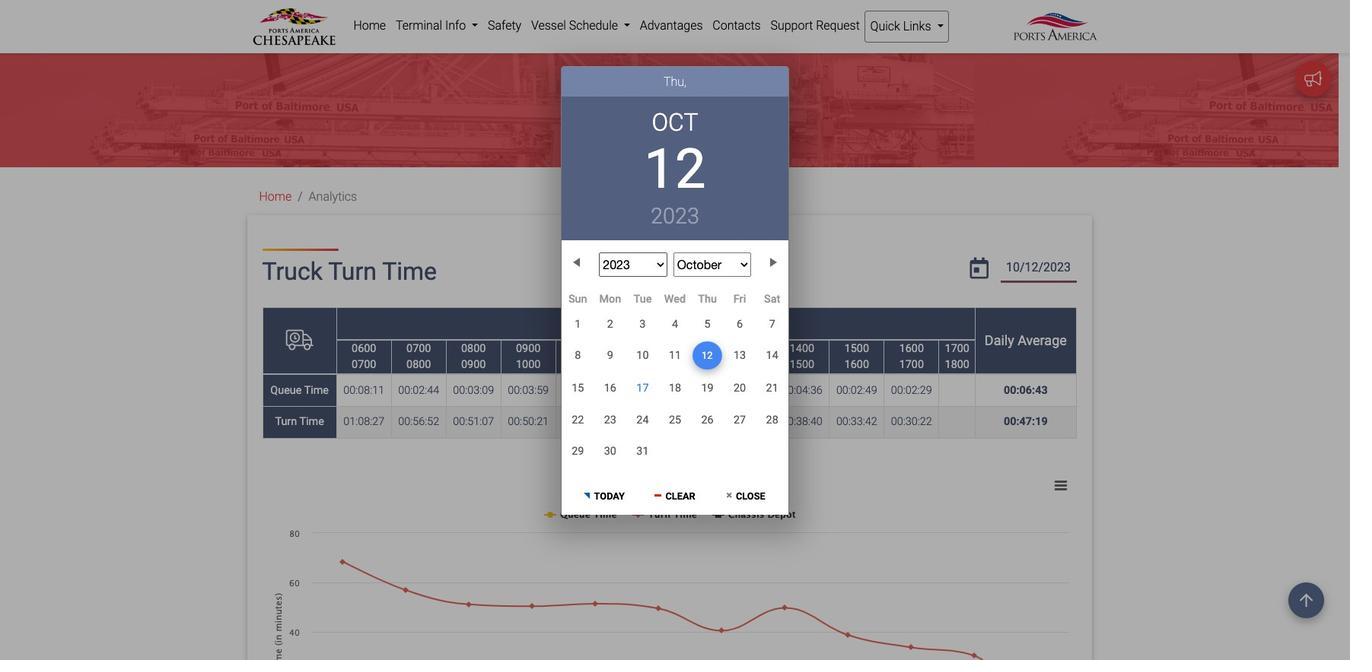 Task type: describe. For each thing, give the bounding box(es) containing it.
analytics
[[309, 190, 357, 204]]

9
[[607, 350, 613, 363]]

0 vertical spatial 1500
[[845, 342, 869, 355]]

queue time
[[270, 384, 329, 397]]

0600 0700
[[352, 342, 376, 372]]

1 vertical spatial 1200
[[626, 359, 650, 372]]

3
[[640, 318, 646, 331]]

close
[[736, 491, 766, 502]]

1300 1400
[[735, 342, 760, 372]]

oct 12 2023
[[644, 108, 706, 229]]

2
[[607, 318, 613, 331]]

0 vertical spatial 12
[[644, 137, 706, 202]]

14
[[766, 350, 778, 363]]

00:08:11
[[344, 384, 385, 397]]

0 vertical spatial average
[[653, 316, 702, 332]]

0 vertical spatial 1200
[[680, 342, 705, 355]]

10/8/2023 cell
[[562, 341, 594, 372]]

1000 1100
[[571, 342, 595, 372]]

close button
[[711, 478, 781, 512]]

10/14/2023 cell
[[756, 341, 789, 372]]

thu,
[[664, 74, 687, 89]]

1500 1600
[[845, 342, 869, 372]]

1 horizontal spatial turn
[[328, 258, 377, 286]]

8
[[575, 350, 581, 363]]

00:30:22
[[891, 416, 932, 429]]

23
[[604, 414, 616, 427]]

10/28/2023 cell
[[756, 405, 789, 436]]

0 horizontal spatial turn
[[275, 416, 297, 429]]

1 vertical spatial home link
[[259, 190, 292, 204]]

10/16/2023 cell
[[594, 373, 627, 404]]

10/27/2023 cell
[[724, 405, 756, 436]]

0800 0900
[[461, 342, 486, 372]]

0 horizontal spatial 1500
[[790, 359, 814, 372]]

1 horizontal spatial 1400
[[790, 342, 814, 355]]

today button
[[569, 478, 639, 512]]

00:49:43
[[727, 416, 768, 429]]

00:40:28
[[672, 416, 713, 429]]

daily
[[985, 333, 1014, 349]]

00:50:21
[[508, 416, 549, 429]]

clear button
[[640, 478, 710, 512]]

10/1/2023 cell
[[562, 309, 594, 341]]

0 horizontal spatial 1600
[[845, 359, 869, 372]]

0600
[[352, 342, 376, 355]]

10
[[637, 350, 649, 363]]

grid containing sun
[[562, 293, 789, 468]]

0 horizontal spatial home
[[259, 190, 292, 204]]

22
[[572, 414, 584, 427]]

31
[[637, 446, 649, 458]]

00:03:59
[[508, 384, 549, 397]]

4
[[672, 318, 678, 331]]

10/17/2023 cell
[[627, 372, 659, 405]]

10/2/2023 cell
[[594, 309, 627, 341]]

hourly average daily average
[[610, 316, 1067, 349]]

10/31/2023 cell
[[627, 436, 659, 468]]

25
[[669, 414, 681, 427]]

10/24/2023 cell
[[627, 405, 659, 436]]

10/26/2023 cell
[[691, 405, 724, 436]]

1 horizontal spatial 0700
[[407, 342, 431, 355]]

30
[[604, 446, 616, 458]]

10/3/2023 cell
[[627, 309, 659, 341]]

0 vertical spatial time
[[382, 258, 437, 286]]

1100 1200
[[626, 342, 650, 372]]

00:51:07
[[453, 416, 494, 429]]

wed
[[664, 293, 686, 306]]

24
[[637, 414, 649, 427]]

00:08:42
[[727, 384, 768, 397]]

7
[[769, 318, 775, 331]]

00:02:29
[[891, 384, 932, 397]]

truck
[[262, 258, 323, 286]]

10/20/2023 cell
[[724, 373, 756, 404]]

advantages
[[640, 18, 703, 33]]

00:51:22
[[563, 416, 604, 429]]

00:11:13
[[672, 384, 713, 397]]

queue
[[270, 384, 302, 397]]

request
[[816, 18, 860, 33]]

fri
[[734, 293, 746, 306]]

00:03:09
[[453, 384, 494, 397]]

2023
[[651, 203, 699, 229]]

28
[[766, 414, 778, 427]]

00:33:42
[[836, 416, 877, 429]]

tue
[[634, 293, 652, 306]]

00:04:36
[[782, 384, 823, 397]]

00:09:54
[[563, 384, 604, 397]]

contacts
[[713, 18, 761, 33]]

21
[[766, 382, 778, 395]]

time for 01:08:27
[[299, 416, 324, 429]]

11
[[669, 350, 681, 363]]

26
[[701, 414, 714, 427]]

10/4/2023 cell
[[659, 309, 691, 341]]

18
[[669, 382, 681, 395]]

12 inside 10/12/2023 cell
[[702, 350, 713, 362]]

0 vertical spatial home
[[353, 18, 386, 33]]

1 horizontal spatial 1700
[[945, 342, 970, 355]]



Task type: vqa. For each thing, say whether or not it's contained in the screenshot.
1100 to the top
yes



Task type: locate. For each thing, give the bounding box(es) containing it.
0 horizontal spatial 1700
[[899, 359, 924, 372]]

1
[[575, 318, 581, 331]]

10/15/2023 cell
[[562, 373, 594, 404]]

0700
[[407, 342, 431, 355], [352, 359, 376, 372]]

1500
[[845, 342, 869, 355], [790, 359, 814, 372]]

home link
[[349, 11, 391, 41], [259, 190, 292, 204]]

1 vertical spatial 12
[[702, 350, 713, 362]]

12 up 2023
[[644, 137, 706, 202]]

10/11/2023 cell
[[659, 341, 691, 372]]

sat
[[764, 293, 780, 306]]

1 vertical spatial 1100
[[571, 359, 595, 372]]

advantages link
[[635, 11, 708, 41]]

0 vertical spatial 1000
[[571, 342, 595, 355]]

0 horizontal spatial home link
[[259, 190, 292, 204]]

0800 up the 00:02:44
[[407, 359, 431, 372]]

time
[[382, 258, 437, 286], [304, 384, 329, 397], [299, 416, 324, 429]]

turn right 'truck'
[[328, 258, 377, 286]]

turn down queue
[[275, 416, 297, 429]]

0 vertical spatial 1600
[[899, 342, 924, 355]]

today
[[594, 491, 625, 502]]

0 vertical spatial 1300
[[735, 342, 760, 355]]

0 horizontal spatial 0800
[[407, 359, 431, 372]]

turn
[[328, 258, 377, 286], [275, 416, 297, 429]]

0 vertical spatial 0700
[[407, 342, 431, 355]]

truck turn time
[[262, 258, 437, 286]]

average down wed
[[653, 316, 702, 332]]

00:38:40
[[782, 416, 823, 429]]

0 horizontal spatial 0700
[[352, 359, 376, 372]]

1 horizontal spatial 0800
[[461, 342, 486, 355]]

1 vertical spatial average
[[1018, 333, 1067, 349]]

0 vertical spatial 0900
[[516, 342, 541, 355]]

0 horizontal spatial 1000
[[516, 359, 541, 372]]

support request link
[[766, 11, 865, 41]]

0900 1000
[[516, 342, 541, 372]]

support
[[771, 18, 813, 33]]

1800
[[945, 359, 970, 372]]

1600 up 00:02:29
[[899, 342, 924, 355]]

1400 up 20
[[735, 359, 760, 372]]

10/9/2023 cell
[[594, 341, 627, 372]]

1 horizontal spatial 1500
[[845, 342, 869, 355]]

1300 up 00:11:13
[[680, 359, 705, 372]]

sun
[[569, 293, 587, 306]]

5
[[704, 318, 711, 331]]

safety link
[[483, 11, 526, 41]]

1 horizontal spatial 1000
[[571, 342, 595, 355]]

1500 up the 00:04:36 in the right of the page
[[790, 359, 814, 372]]

6
[[737, 318, 743, 331]]

contacts link
[[708, 11, 766, 41]]

00:56:52
[[398, 416, 439, 429]]

1 vertical spatial turn
[[275, 416, 297, 429]]

1 vertical spatial home
[[259, 190, 292, 204]]

0900 up 00:03:59
[[516, 342, 541, 355]]

0 vertical spatial 1700
[[945, 342, 970, 355]]

safety
[[488, 18, 522, 33]]

support request
[[771, 18, 860, 33]]

10/12/2023 cell
[[693, 342, 722, 370]]

1 vertical spatial 1400
[[735, 359, 760, 372]]

00:47:19
[[1004, 416, 1048, 429]]

grid
[[562, 293, 789, 468]]

1 vertical spatial 0900
[[461, 359, 486, 372]]

10/5/2023 cell
[[691, 309, 724, 341]]

average right daily
[[1018, 333, 1067, 349]]

16
[[604, 382, 616, 395]]

1 vertical spatial 0700
[[352, 359, 376, 372]]

1200 down 10/5/2023 cell
[[680, 342, 705, 355]]

27
[[734, 414, 746, 427]]

00:16:04
[[617, 384, 658, 397]]

1 horizontal spatial 0900
[[516, 342, 541, 355]]

oct
[[652, 108, 698, 137]]

1100 down 10/3/2023 cell
[[626, 342, 650, 355]]

10/19/2023 cell
[[691, 373, 724, 404]]

10/30/2023 cell
[[594, 436, 627, 468]]

1 vertical spatial 1000
[[516, 359, 541, 372]]

00:06:43
[[1004, 384, 1048, 397]]

0 horizontal spatial average
[[653, 316, 702, 332]]

0700 0800
[[407, 342, 431, 372]]

0 vertical spatial 1100
[[626, 342, 650, 355]]

20
[[734, 382, 746, 395]]

1600 up 00:02:49
[[845, 359, 869, 372]]

0 horizontal spatial 1100
[[571, 359, 595, 372]]

01:08:27
[[344, 416, 385, 429]]

0 vertical spatial home link
[[349, 11, 391, 41]]

00:02:49
[[836, 384, 877, 397]]

1600 1700
[[899, 342, 924, 372]]

1700 1800
[[945, 342, 970, 372]]

17
[[637, 382, 649, 395]]

1200 1300
[[680, 342, 705, 372]]

home
[[353, 18, 386, 33], [259, 190, 292, 204]]

19
[[701, 382, 714, 395]]

mon
[[599, 293, 621, 306]]

average
[[653, 316, 702, 332], [1018, 333, 1067, 349]]

0800
[[461, 342, 486, 355], [407, 359, 431, 372]]

turn time
[[275, 416, 324, 429]]

0 vertical spatial 0800
[[461, 342, 486, 355]]

10/6/2023 cell
[[724, 309, 756, 341]]

1 vertical spatial 1500
[[790, 359, 814, 372]]

1000
[[571, 342, 595, 355], [516, 359, 541, 372]]

12
[[644, 137, 706, 202], [702, 350, 713, 362]]

2 vertical spatial time
[[299, 416, 324, 429]]

1 vertical spatial 1300
[[680, 359, 705, 372]]

13
[[734, 350, 746, 363]]

1 vertical spatial 0800
[[407, 359, 431, 372]]

12 down 10/5/2023 cell
[[702, 350, 713, 362]]

10/29/2023 cell
[[562, 436, 594, 468]]

0 horizontal spatial 1400
[[735, 359, 760, 372]]

10/10/2023 cell
[[627, 341, 659, 372]]

1300
[[735, 342, 760, 355], [680, 359, 705, 372]]

calendar day image
[[970, 258, 989, 280]]

0 vertical spatial turn
[[328, 258, 377, 286]]

15
[[572, 382, 584, 395]]

00:49:26
[[617, 416, 658, 429]]

1 horizontal spatial home link
[[349, 11, 391, 41]]

0900
[[516, 342, 541, 355], [461, 359, 486, 372]]

1 horizontal spatial 1300
[[735, 342, 760, 355]]

1400 1500
[[790, 342, 814, 372]]

0 vertical spatial 1400
[[790, 342, 814, 355]]

1700 up 00:02:29
[[899, 359, 924, 372]]

time for 00:08:11
[[304, 384, 329, 397]]

hourly
[[610, 316, 650, 332]]

00:02:44
[[398, 384, 439, 397]]

10/21/2023 cell
[[756, 373, 789, 404]]

1 horizontal spatial home
[[353, 18, 386, 33]]

0 horizontal spatial 1300
[[680, 359, 705, 372]]

29
[[572, 446, 584, 458]]

0 horizontal spatial 1200
[[626, 359, 650, 372]]

1400 right 14
[[790, 342, 814, 355]]

1 horizontal spatial 1600
[[899, 342, 924, 355]]

None text field
[[1001, 255, 1077, 282]]

10/25/2023 cell
[[659, 405, 691, 436]]

1 horizontal spatial average
[[1018, 333, 1067, 349]]

1000 up 00:03:59
[[516, 359, 541, 372]]

clear
[[666, 491, 696, 502]]

0900 up 00:03:09
[[461, 359, 486, 372]]

1700
[[945, 342, 970, 355], [899, 359, 924, 372]]

1 vertical spatial 1700
[[899, 359, 924, 372]]

1200 up '17' on the left bottom
[[626, 359, 650, 372]]

0 horizontal spatial 0900
[[461, 359, 486, 372]]

thu
[[698, 293, 717, 306]]

0800 up 00:03:09
[[461, 342, 486, 355]]

1000 down 10/1/2023 cell
[[571, 342, 595, 355]]

10/22/2023 cell
[[562, 405, 594, 436]]

1 horizontal spatial 1200
[[680, 342, 705, 355]]

10/13/2023 cell
[[724, 341, 756, 372]]

10/18/2023 cell
[[659, 373, 691, 404]]

1 horizontal spatial 1100
[[626, 342, 650, 355]]

1700 up the 1800
[[945, 342, 970, 355]]

1300 down the 10/6/2023 cell
[[735, 342, 760, 355]]

1500 up 00:02:49
[[845, 342, 869, 355]]

0700 up the 00:02:44
[[407, 342, 431, 355]]

1100 up 15
[[571, 359, 595, 372]]

0700 down 0600
[[352, 359, 376, 372]]

10/7/2023 cell
[[756, 309, 789, 341]]

1 vertical spatial time
[[304, 384, 329, 397]]

10/23/2023 cell
[[594, 405, 627, 436]]

1 vertical spatial 1600
[[845, 359, 869, 372]]

go to top image
[[1289, 583, 1324, 619]]



